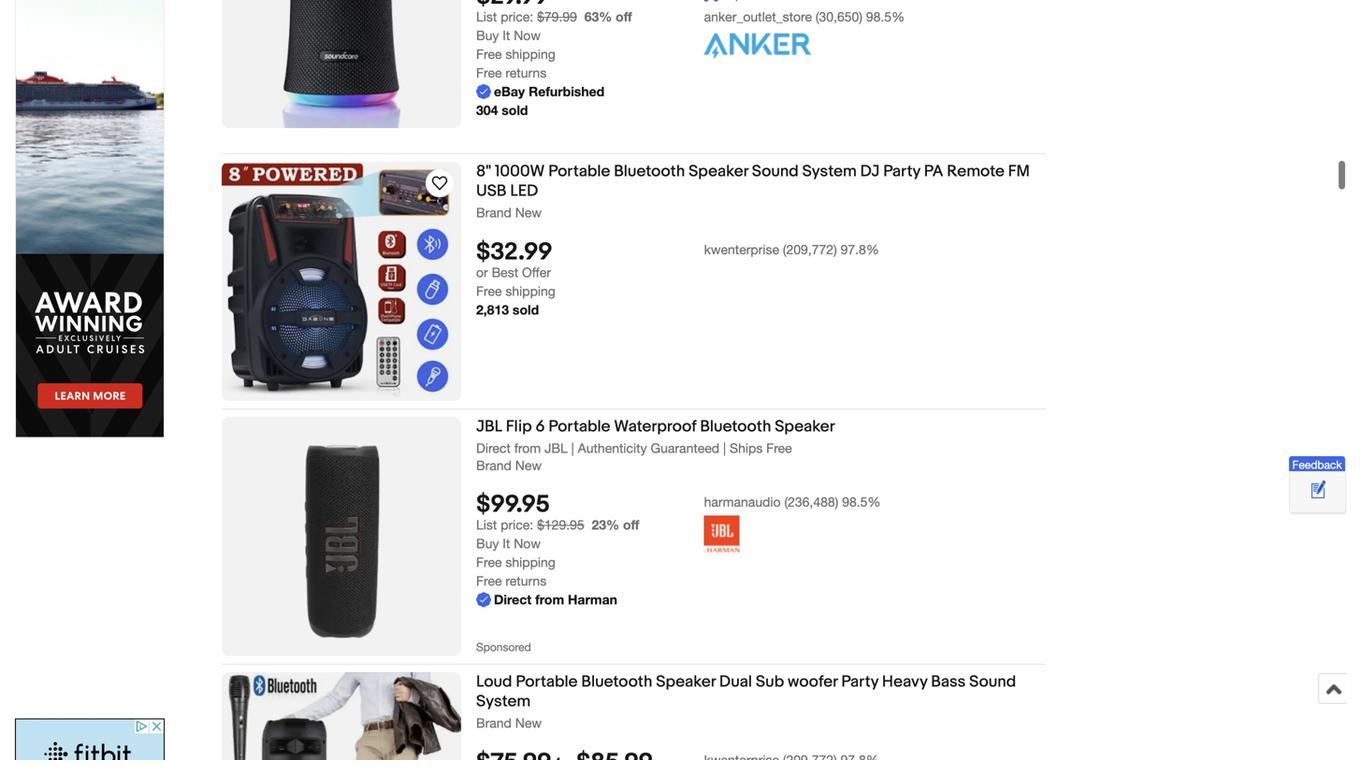 Task type: vqa. For each thing, say whether or not it's contained in the screenshot.
DIRECT in jbl flip 6 portable waterproof bluetooth speaker direct from jbl | authenticity guaranteed | ships free brand new
yes



Task type: describe. For each thing, give the bounding box(es) containing it.
portable inside loud portable bluetooth speaker dual sub woofer party heavy bass sound system brand new
[[516, 673, 578, 692]]

from for now
[[535, 592, 564, 608]]

top rated plus image
[[704, 0, 719, 2]]

system inside loud portable bluetooth speaker dual sub woofer party heavy bass sound system brand new
[[476, 692, 531, 712]]

party inside 8" 1000w portable bluetooth speaker sound system dj party pa remote fm usb led brand new
[[883, 162, 920, 182]]

or
[[476, 265, 488, 280]]

flip
[[506, 417, 532, 437]]

sold inside free shipping free returns ebay refurbished 304 sold
[[502, 103, 528, 118]]

buy it now free shipping free returns direct from harman
[[476, 536, 617, 608]]

woofer
[[788, 673, 838, 692]]

dual
[[719, 673, 752, 692]]

$79.99
[[537, 9, 577, 24]]

8" 1000w portable bluetooth speaker sound system dj party pa remote fm usb led heading
[[476, 162, 1030, 201]]

returns inside buy it now free shipping free returns direct from harman
[[506, 573, 547, 589]]

shipping inside buy it now free shipping free returns direct from harman
[[506, 555, 555, 570]]

dj
[[860, 162, 880, 182]]

speaker inside jbl flip 6 portable waterproof bluetooth speaker direct from jbl | authenticity guaranteed | ships free brand new
[[775, 417, 835, 437]]

(30,650)
[[816, 9, 862, 24]]

jbl flip 6 portable waterproof bluetooth speaker link
[[476, 417, 1046, 440]]

sold inside the kwenterprise (209,772) 97.8% or best offer free shipping 2,813 sold
[[513, 302, 539, 317]]

led
[[510, 182, 538, 201]]

sub
[[756, 673, 784, 692]]

loud portable bluetooth speaker dual sub woofer party heavy bass sound system link
[[476, 673, 1046, 715]]

shipping inside free shipping free returns ebay refurbished 304 sold
[[506, 46, 555, 62]]

direct for it
[[494, 592, 532, 608]]

(209,772)
[[783, 242, 837, 257]]

1 horizontal spatial jbl
[[545, 441, 568, 456]]

free shipping free returns ebay refurbished 304 sold
[[476, 46, 605, 118]]

0 horizontal spatial jbl
[[476, 417, 502, 437]]

buy inside anker_outlet_store (30,650) 98.5% buy it now
[[476, 28, 499, 43]]

8"
[[476, 162, 491, 182]]

8" 1000w portable bluetooth speaker sound system dj party pa remote fm usb led link
[[476, 162, 1046, 205]]

$32.99
[[476, 238, 553, 267]]

brand inside 8" 1000w portable bluetooth speaker sound system dj party pa remote fm usb led brand new
[[476, 205, 512, 220]]

$129.95
[[537, 517, 584, 533]]

jbl flip 6 portable waterproof bluetooth speaker direct from jbl | authenticity guaranteed | ships free brand new
[[476, 417, 835, 473]]

list price: $79.99 63% off
[[476, 9, 632, 24]]

sound inside 8" 1000w portable bluetooth speaker sound system dj party pa remote fm usb led brand new
[[752, 162, 799, 182]]

harmanaudio
[[704, 494, 781, 510]]

bluetooth inside loud portable bluetooth speaker dual sub woofer party heavy bass sound system brand new
[[581, 673, 652, 692]]

97.8%
[[841, 242, 879, 257]]

off inside harmanaudio (236,488) 98.5% list price: $129.95 23% off
[[623, 517, 639, 533]]

portable inside jbl flip 6 portable waterproof bluetooth speaker direct from jbl | authenticity guaranteed | ships free brand new
[[548, 417, 610, 437]]

1 price: from the top
[[501, 9, 533, 24]]

new inside 8" 1000w portable bluetooth speaker sound system dj party pa remote fm usb led brand new
[[515, 205, 542, 220]]

1000w
[[495, 162, 545, 182]]

sound inside loud portable bluetooth speaker dual sub woofer party heavy bass sound system brand new
[[969, 673, 1016, 692]]

visit harmanaudio ebay store! image
[[704, 516, 740, 553]]

bluetooth inside 8" 1000w portable bluetooth speaker sound system dj party pa remote fm usb led brand new
[[614, 162, 685, 182]]

soundcore flare 2 led bluetooth speaker 360° sound partycast waterproof outdoor image
[[282, 0, 401, 128]]

(236,488)
[[784, 494, 838, 510]]

now inside anker_outlet_store (30,650) 98.5% buy it now
[[514, 28, 541, 43]]

bass
[[931, 673, 966, 692]]

speaker inside 8" 1000w portable bluetooth speaker sound system dj party pa remote fm usb led brand new
[[689, 162, 748, 182]]

remote
[[947, 162, 1005, 182]]

speaker inside loud portable bluetooth speaker dual sub woofer party heavy bass sound system brand new
[[656, 673, 716, 692]]

free inside jbl flip 6 portable waterproof bluetooth speaker direct from jbl | authenticity guaranteed | ships free brand new
[[766, 441, 792, 456]]

offer
[[522, 265, 551, 280]]

1 advertisement region from the top
[[15, 0, 165, 438]]

1 | from the left
[[571, 441, 574, 456]]



Task type: locate. For each thing, give the bounding box(es) containing it.
1 brand from the top
[[476, 205, 512, 220]]

from inside buy it now free shipping free returns direct from harman
[[535, 592, 564, 608]]

direct down flip
[[476, 441, 511, 456]]

98.5% inside anker_outlet_store (30,650) 98.5% buy it now
[[866, 9, 905, 24]]

now down $129.95
[[514, 536, 541, 552]]

loud portable bluetooth speaker dual sub woofer party heavy bass sound system image
[[222, 673, 461, 761]]

0 vertical spatial party
[[883, 162, 920, 182]]

from down flip
[[514, 441, 541, 456]]

8" 1000w portable bluetooth speaker sound system dj party pa remote fm usb led brand new
[[476, 162, 1030, 220]]

shipping
[[506, 46, 555, 62], [506, 283, 555, 299], [506, 555, 555, 570]]

party left heavy
[[841, 673, 878, 692]]

1 horizontal spatial |
[[723, 441, 726, 456]]

0 vertical spatial new
[[515, 205, 542, 220]]

refurbished
[[529, 84, 605, 99]]

|
[[571, 441, 574, 456], [723, 441, 726, 456]]

1 vertical spatial returns
[[506, 573, 547, 589]]

harman
[[568, 592, 617, 608]]

| left the authenticity
[[571, 441, 574, 456]]

it inside anker_outlet_store (30,650) 98.5% buy it now
[[503, 28, 510, 43]]

2 vertical spatial portable
[[516, 673, 578, 692]]

2 vertical spatial speaker
[[656, 673, 716, 692]]

sold
[[502, 103, 528, 118], [513, 302, 539, 317]]

party inside loud portable bluetooth speaker dual sub woofer party heavy bass sound system brand new
[[841, 673, 878, 692]]

1 horizontal spatial sound
[[969, 673, 1016, 692]]

0 vertical spatial 98.5%
[[866, 9, 905, 24]]

shipping down offer
[[506, 283, 555, 299]]

returns up ebay refurbished text field
[[506, 65, 547, 81]]

1 buy from the top
[[476, 28, 499, 43]]

kwenterprise
[[704, 242, 779, 257]]

list left $79.99
[[476, 9, 497, 24]]

1 vertical spatial direct
[[494, 592, 532, 608]]

$99.95
[[476, 491, 550, 520]]

brand down usb
[[476, 205, 512, 220]]

1 vertical spatial new
[[515, 458, 542, 473]]

0 vertical spatial brand
[[476, 205, 512, 220]]

2 vertical spatial brand
[[476, 716, 512, 731]]

off right 23%
[[623, 517, 639, 533]]

jbl down 6
[[545, 441, 568, 456]]

direct
[[476, 441, 511, 456], [494, 592, 532, 608]]

98.5% for harmanaudio (236,488) 98.5% list price: $129.95 23% off
[[842, 494, 881, 510]]

1 vertical spatial off
[[623, 517, 639, 533]]

best
[[492, 265, 518, 280]]

1 vertical spatial portable
[[548, 417, 610, 437]]

sold down ebay
[[502, 103, 528, 118]]

portable inside 8" 1000w portable bluetooth speaker sound system dj party pa remote fm usb led brand new
[[548, 162, 610, 182]]

2 vertical spatial shipping
[[506, 555, 555, 570]]

2 buy from the top
[[476, 536, 499, 552]]

1 vertical spatial bluetooth
[[700, 417, 771, 437]]

1 now from the top
[[514, 28, 541, 43]]

Direct from Harman text field
[[476, 591, 617, 610]]

0 vertical spatial speaker
[[689, 162, 748, 182]]

1 horizontal spatial system
[[802, 162, 857, 182]]

0 vertical spatial advertisement region
[[15, 0, 165, 438]]

new inside loud portable bluetooth speaker dual sub woofer party heavy bass sound system brand new
[[515, 716, 542, 731]]

1 vertical spatial advertisement region
[[15, 719, 165, 761]]

0 vertical spatial shipping
[[506, 46, 555, 62]]

98.5%
[[866, 9, 905, 24], [842, 494, 881, 510]]

brand
[[476, 205, 512, 220], [476, 458, 512, 473], [476, 716, 512, 731]]

now inside buy it now free shipping free returns direct from harman
[[514, 536, 541, 552]]

0 vertical spatial system
[[802, 162, 857, 182]]

2 new from the top
[[515, 458, 542, 473]]

8" 1000w portable bluetooth speaker sound system dj party pa remote fm usb led image
[[222, 162, 461, 401]]

bluetooth
[[614, 162, 685, 182], [700, 417, 771, 437], [581, 673, 652, 692]]

1 vertical spatial price:
[[501, 517, 533, 533]]

2 it from the top
[[503, 536, 510, 552]]

price: left $129.95
[[501, 517, 533, 533]]

pa
[[924, 162, 943, 182]]

sound right bass
[[969, 673, 1016, 692]]

bluetooth inside jbl flip 6 portable waterproof bluetooth speaker direct from jbl | authenticity guaranteed | ships free brand new
[[700, 417, 771, 437]]

sound up kwenterprise
[[752, 162, 799, 182]]

it down list price: $79.99 63% off
[[503, 28, 510, 43]]

1 vertical spatial party
[[841, 673, 878, 692]]

new inside jbl flip 6 portable waterproof bluetooth speaker direct from jbl | authenticity guaranteed | ships free brand new
[[515, 458, 542, 473]]

direct for flip
[[476, 441, 511, 456]]

brand inside loud portable bluetooth speaker dual sub woofer party heavy bass sound system brand new
[[476, 716, 512, 731]]

portable up the authenticity
[[548, 417, 610, 437]]

party
[[883, 162, 920, 182], [841, 673, 878, 692]]

system inside 8" 1000w portable bluetooth speaker sound system dj party pa remote fm usb led brand new
[[802, 162, 857, 182]]

sold right 2,813
[[513, 302, 539, 317]]

1 vertical spatial sold
[[513, 302, 539, 317]]

2 brand from the top
[[476, 458, 512, 473]]

returns inside free shipping free returns ebay refurbished 304 sold
[[506, 65, 547, 81]]

1 vertical spatial system
[[476, 692, 531, 712]]

free inside the kwenterprise (209,772) 97.8% or best offer free shipping 2,813 sold
[[476, 283, 502, 299]]

0 vertical spatial returns
[[506, 65, 547, 81]]

eBay Refurbished text field
[[476, 82, 605, 101]]

0 horizontal spatial sound
[[752, 162, 799, 182]]

anker_outlet_store
[[704, 9, 812, 24]]

shipping inside the kwenterprise (209,772) 97.8% or best offer free shipping 2,813 sold
[[506, 283, 555, 299]]

1 vertical spatial list
[[476, 517, 497, 533]]

harmanaudio (236,488) 98.5% list price: $129.95 23% off
[[476, 494, 881, 533]]

ships
[[730, 441, 763, 456]]

304
[[476, 103, 498, 118]]

returns
[[506, 65, 547, 81], [506, 573, 547, 589]]

1 vertical spatial from
[[535, 592, 564, 608]]

2 advertisement region from the top
[[15, 719, 165, 761]]

kwenterprise (209,772) 97.8% or best offer free shipping 2,813 sold
[[476, 242, 879, 317]]

3 shipping from the top
[[506, 555, 555, 570]]

portable right led
[[548, 162, 610, 182]]

1 vertical spatial now
[[514, 536, 541, 552]]

sound
[[752, 162, 799, 182], [969, 673, 1016, 692]]

jbl flip 6 portable waterproof bluetooth speaker heading
[[476, 417, 835, 437]]

from inside jbl flip 6 portable waterproof bluetooth speaker direct from jbl | authenticity guaranteed | ships free brand new
[[514, 441, 541, 456]]

it
[[503, 28, 510, 43], [503, 536, 510, 552]]

it down $99.95
[[503, 536, 510, 552]]

feedback
[[1292, 458, 1342, 471]]

0 vertical spatial off
[[616, 9, 632, 24]]

brand inside jbl flip 6 portable waterproof bluetooth speaker direct from jbl | authenticity guaranteed | ships free brand new
[[476, 458, 512, 473]]

0 horizontal spatial system
[[476, 692, 531, 712]]

3 new from the top
[[515, 716, 542, 731]]

0 vertical spatial sound
[[752, 162, 799, 182]]

0 horizontal spatial |
[[571, 441, 574, 456]]

system
[[802, 162, 857, 182], [476, 692, 531, 712]]

2 now from the top
[[514, 536, 541, 552]]

buy
[[476, 28, 499, 43], [476, 536, 499, 552]]

jbl
[[476, 417, 502, 437], [545, 441, 568, 456]]

now
[[514, 28, 541, 43], [514, 536, 541, 552]]

loud portable bluetooth speaker dual sub woofer party heavy bass sound system brand new
[[476, 673, 1016, 731]]

list left $129.95
[[476, 517, 497, 533]]

buy inside buy it now free shipping free returns direct from harman
[[476, 536, 499, 552]]

price: left $79.99
[[501, 9, 533, 24]]

heavy
[[882, 673, 927, 692]]

visit anker_outlet_store ebay store! image
[[704, 26, 811, 64]]

2 vertical spatial new
[[515, 716, 542, 731]]

2,813
[[476, 302, 509, 317]]

new
[[515, 205, 542, 220], [515, 458, 542, 473], [515, 716, 542, 731]]

0 vertical spatial direct
[[476, 441, 511, 456]]

3 brand from the top
[[476, 716, 512, 731]]

usb
[[476, 182, 507, 201]]

0 vertical spatial buy
[[476, 28, 499, 43]]

1 vertical spatial 98.5%
[[842, 494, 881, 510]]

0 horizontal spatial party
[[841, 673, 878, 692]]

1 new from the top
[[515, 205, 542, 220]]

1 list from the top
[[476, 9, 497, 24]]

1 returns from the top
[[506, 65, 547, 81]]

fm
[[1008, 162, 1030, 182]]

buy up ebay
[[476, 28, 499, 43]]

0 vertical spatial bluetooth
[[614, 162, 685, 182]]

returns up direct from harman text box
[[506, 573, 547, 589]]

0 vertical spatial list
[[476, 9, 497, 24]]

anker_outlet_store (30,650) 98.5% buy it now
[[476, 9, 905, 43]]

1 vertical spatial speaker
[[775, 417, 835, 437]]

0 vertical spatial price:
[[501, 9, 533, 24]]

2 returns from the top
[[506, 573, 547, 589]]

speaker
[[689, 162, 748, 182], [775, 417, 835, 437], [656, 673, 716, 692]]

2 list from the top
[[476, 517, 497, 533]]

ebay
[[494, 84, 525, 99]]

off right 63%
[[616, 9, 632, 24]]

guaranteed
[[651, 441, 719, 456]]

portable right loud
[[516, 673, 578, 692]]

brand down loud
[[476, 716, 512, 731]]

off
[[616, 9, 632, 24], [623, 517, 639, 533]]

98.5% right (236,488)
[[842, 494, 881, 510]]

from left the harman on the left bottom of the page
[[535, 592, 564, 608]]

party left pa
[[883, 162, 920, 182]]

1 it from the top
[[503, 28, 510, 43]]

1 vertical spatial shipping
[[506, 283, 555, 299]]

98.5% inside harmanaudio (236,488) 98.5% list price: $129.95 23% off
[[842, 494, 881, 510]]

speaker left dual
[[656, 673, 716, 692]]

list
[[476, 9, 497, 24], [476, 517, 497, 533]]

now down list price: $79.99 63% off
[[514, 28, 541, 43]]

63%
[[584, 9, 612, 24]]

1 shipping from the top
[[506, 46, 555, 62]]

98.5% right (30,650)
[[866, 9, 905, 24]]

2 | from the left
[[723, 441, 726, 456]]

direct inside buy it now free shipping free returns direct from harman
[[494, 592, 532, 608]]

1 horizontal spatial party
[[883, 162, 920, 182]]

loud portable bluetooth speaker dual sub woofer party heavy bass sound system heading
[[476, 673, 1016, 712]]

authenticity
[[578, 441, 647, 456]]

2 shipping from the top
[[506, 283, 555, 299]]

from
[[514, 441, 541, 456], [535, 592, 564, 608]]

0 vertical spatial jbl
[[476, 417, 502, 437]]

advertisement region
[[15, 0, 165, 438], [15, 719, 165, 761]]

speaker up kwenterprise
[[689, 162, 748, 182]]

0 vertical spatial it
[[503, 28, 510, 43]]

0 vertical spatial now
[[514, 28, 541, 43]]

23%
[[592, 517, 619, 533]]

portable
[[548, 162, 610, 182], [548, 417, 610, 437], [516, 673, 578, 692]]

watch 8" 1000w portable bluetooth speaker sound system dj party pa remote fm usb led image
[[428, 172, 451, 195]]

speaker up (236,488)
[[775, 417, 835, 437]]

1 vertical spatial sound
[[969, 673, 1016, 692]]

shipping up direct from harman text box
[[506, 555, 555, 570]]

1 vertical spatial it
[[503, 536, 510, 552]]

2 vertical spatial bluetooth
[[581, 673, 652, 692]]

0 vertical spatial sold
[[502, 103, 528, 118]]

0 vertical spatial portable
[[548, 162, 610, 182]]

| left the ships at the right bottom
[[723, 441, 726, 456]]

waterproof
[[614, 417, 696, 437]]

1 vertical spatial jbl
[[545, 441, 568, 456]]

0 vertical spatial from
[[514, 441, 541, 456]]

jbl flip 6 portable waterproof bluetooth speaker image
[[222, 417, 461, 657]]

loud
[[476, 673, 512, 692]]

buy down $99.95
[[476, 536, 499, 552]]

list inside harmanaudio (236,488) 98.5% list price: $129.95 23% off
[[476, 517, 497, 533]]

from for 6
[[514, 441, 541, 456]]

shipping up ebay refurbished text field
[[506, 46, 555, 62]]

direct inside jbl flip 6 portable waterproof bluetooth speaker direct from jbl | authenticity guaranteed | ships free brand new
[[476, 441, 511, 456]]

1 vertical spatial brand
[[476, 458, 512, 473]]

price:
[[501, 9, 533, 24], [501, 517, 533, 533]]

jbl left flip
[[476, 417, 502, 437]]

free
[[476, 46, 502, 62], [476, 65, 502, 81], [476, 283, 502, 299], [766, 441, 792, 456], [476, 555, 502, 570], [476, 573, 502, 589]]

price: inside harmanaudio (236,488) 98.5% list price: $129.95 23% off
[[501, 517, 533, 533]]

2 price: from the top
[[501, 517, 533, 533]]

6
[[536, 417, 545, 437]]

98.5% for anker_outlet_store (30,650) 98.5% buy it now
[[866, 9, 905, 24]]

brand up $99.95
[[476, 458, 512, 473]]

direct left the harman on the left bottom of the page
[[494, 592, 532, 608]]

it inside buy it now free shipping free returns direct from harman
[[503, 536, 510, 552]]

1 vertical spatial buy
[[476, 536, 499, 552]]



